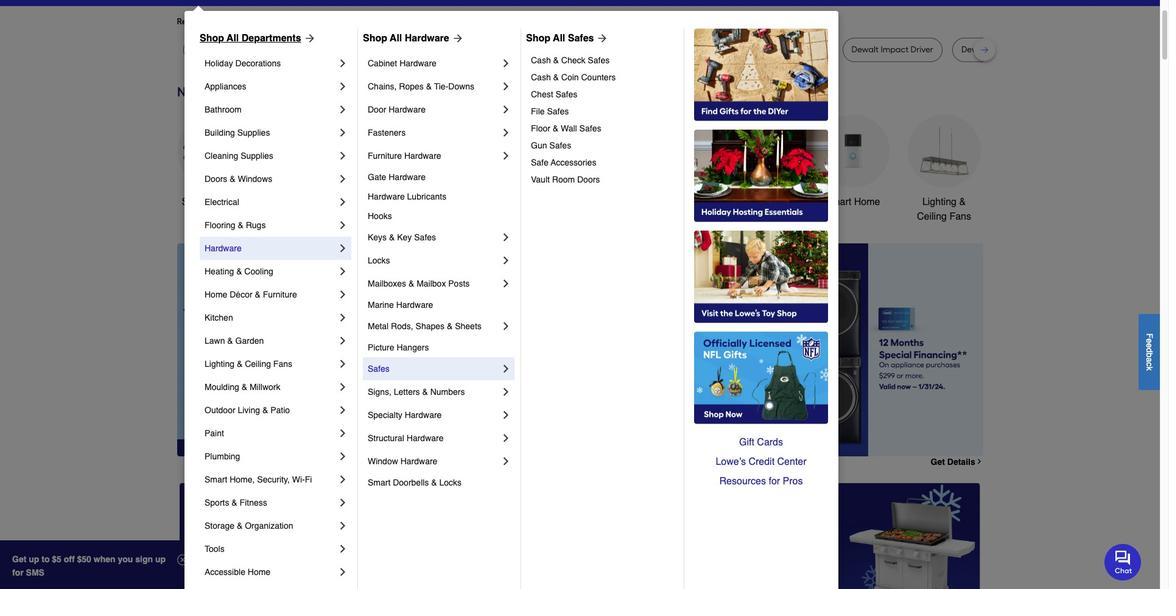 Task type: vqa. For each thing, say whether or not it's contained in the screenshot.
Trends
no



Task type: locate. For each thing, give the bounding box(es) containing it.
for up departments
[[275, 16, 286, 27]]

0 horizontal spatial fans
[[273, 359, 292, 369]]

drill for dewalt drill bit
[[349, 44, 364, 55]]

0 vertical spatial ceiling
[[917, 211, 947, 222]]

0 horizontal spatial driver
[[515, 44, 538, 55]]

you for recommended searches for you
[[288, 16, 302, 27]]

gun safes
[[531, 141, 571, 150]]

shop these last-minute gifts. $99 or less. quantities are limited and won't last. image
[[177, 244, 374, 457]]

up to 30 percent off select major appliances. plus, save up to an extra $750 on major appliances. image
[[393, 244, 983, 457]]

security,
[[257, 475, 290, 485]]

specialty hardware link
[[368, 404, 500, 427]]

2 drill from the left
[[578, 44, 592, 55]]

& inside outdoor tools & equipment
[[698, 197, 705, 208]]

sign
[[135, 555, 153, 564]]

driver for impact driver bit
[[515, 44, 538, 55]]

for up shop all hardware
[[383, 16, 394, 27]]

arrow right image
[[301, 32, 316, 44], [449, 32, 464, 44], [594, 32, 609, 44], [961, 350, 973, 362]]

chevron right image for fasteners
[[500, 127, 512, 139]]

0 horizontal spatial lighting & ceiling fans
[[205, 359, 292, 369]]

smart home, security, wi-fi
[[205, 475, 312, 485]]

arrow right image for shop all hardware
[[449, 32, 464, 44]]

picture
[[368, 343, 394, 353]]

hardware up chains, ropes & tie-downs
[[400, 58, 437, 68]]

chevron right image for lawn & garden
[[337, 335, 349, 347]]

doors & windows
[[205, 174, 272, 184]]

cash for cash & coin counters
[[531, 72, 551, 82]]

lubricants
[[407, 192, 446, 202]]

0 horizontal spatial doors
[[205, 174, 227, 184]]

set
[[606, 44, 619, 55], [1019, 44, 1032, 55]]

you up shop all hardware
[[396, 16, 410, 27]]

gun
[[531, 141, 547, 150]]

deals
[[220, 197, 245, 208]]

doors & windows link
[[205, 167, 337, 191]]

arrow right image inside 'shop all departments' 'link'
[[301, 32, 316, 44]]

holiday hosting essentials. image
[[694, 130, 828, 222]]

file
[[531, 107, 545, 116]]

home décor & furniture
[[205, 290, 297, 300]]

4 drill from the left
[[991, 44, 1005, 55]]

0 horizontal spatial outdoor
[[205, 406, 235, 415]]

lighting & ceiling fans link
[[908, 114, 981, 224], [205, 353, 337, 376]]

2 up from the left
[[155, 555, 166, 564]]

4 dewalt from the left
[[961, 44, 989, 55]]

1 vertical spatial get
[[12, 555, 26, 564]]

shop all deals
[[182, 197, 245, 208]]

get left details
[[931, 457, 945, 467]]

1 horizontal spatial driver
[[801, 44, 824, 55]]

1 vertical spatial supplies
[[241, 151, 273, 161]]

shop for shop all departments
[[200, 33, 224, 44]]

0 vertical spatial home
[[854, 197, 880, 208]]

resources for pros link
[[694, 472, 828, 491]]

mailboxes & mailbox posts link
[[368, 272, 500, 295]]

2 vertical spatial home
[[248, 568, 270, 577]]

e up d
[[1145, 339, 1155, 343]]

1 horizontal spatial furniture
[[368, 151, 402, 161]]

1 vertical spatial tools link
[[205, 538, 337, 561]]

1 cash from the top
[[531, 55, 551, 65]]

center
[[777, 457, 807, 468]]

appliances link
[[205, 75, 337, 98]]

0 horizontal spatial ceiling
[[245, 359, 271, 369]]

0 horizontal spatial set
[[606, 44, 619, 55]]

window hardware link
[[368, 450, 500, 473]]

holiday decorations link
[[205, 52, 337, 75]]

0 horizontal spatial lighting
[[205, 359, 234, 369]]

dewalt for dewalt drill
[[699, 44, 726, 55]]

safe accessories
[[531, 158, 596, 167]]

outdoor down moulding
[[205, 406, 235, 415]]

lawn
[[205, 336, 225, 346]]

chevron right image for chains, ropes & tie-downs
[[500, 80, 512, 93]]

outdoor
[[635, 197, 670, 208], [205, 406, 235, 415]]

hardware for cabinet hardware
[[400, 58, 437, 68]]

shapes
[[416, 322, 445, 331]]

all up cabinet hardware
[[390, 33, 402, 44]]

supplies for building supplies
[[237, 128, 270, 138]]

impact for impact driver
[[771, 44, 799, 55]]

building
[[205, 128, 235, 138]]

chevron right image for keys
[[500, 231, 512, 244]]

chevron right image for holiday
[[337, 57, 349, 69]]

chevron right image for flooring
[[337, 219, 349, 231]]

1 impact from the left
[[485, 44, 513, 55]]

2 horizontal spatial driver
[[911, 44, 933, 55]]

ceiling
[[917, 211, 947, 222], [245, 359, 271, 369]]

3 drill from the left
[[729, 44, 743, 55]]

get inside get up to $5 off $50 when you sign up for sms
[[12, 555, 26, 564]]

doors up shop all deals
[[205, 174, 227, 184]]

0 vertical spatial supplies
[[237, 128, 270, 138]]

3 bit from the left
[[594, 44, 604, 55]]

1 vertical spatial furniture
[[263, 290, 297, 300]]

0 horizontal spatial get
[[12, 555, 26, 564]]

0 horizontal spatial impact
[[485, 44, 513, 55]]

get up to 2 free select tools or batteries when you buy 1 with select purchases. image
[[179, 483, 433, 589]]

shop up impact driver bit
[[526, 33, 550, 44]]

plumbing link
[[205, 445, 337, 468]]

chevron right image for cleaning
[[337, 150, 349, 162]]

supplies up "cleaning supplies"
[[237, 128, 270, 138]]

hardware down mailboxes & mailbox posts
[[396, 300, 433, 310]]

1 horizontal spatial set
[[1019, 44, 1032, 55]]

searches
[[237, 16, 273, 27]]

hardware down flooring
[[205, 244, 242, 253]]

arrow right image inside shop all safes link
[[594, 32, 609, 44]]

shop all safes
[[526, 33, 594, 44]]

lowe's credit center link
[[694, 452, 828, 472]]

1 vertical spatial lighting & ceiling fans link
[[205, 353, 337, 376]]

2 horizontal spatial home
[[854, 197, 880, 208]]

arrow right image for shop all safes
[[594, 32, 609, 44]]

1 horizontal spatial you
[[396, 16, 410, 27]]

all right shop
[[207, 197, 217, 208]]

$50
[[77, 555, 91, 564]]

0 horizontal spatial shop
[[200, 33, 224, 44]]

hardware for door hardware
[[389, 105, 426, 114]]

hardware down the ropes
[[389, 105, 426, 114]]

door
[[368, 105, 386, 114]]

vault
[[531, 175, 550, 185]]

chevron right image
[[500, 57, 512, 69], [500, 80, 512, 93], [500, 104, 512, 116], [500, 127, 512, 139], [500, 150, 512, 162], [337, 196, 349, 208], [337, 242, 349, 255], [500, 255, 512, 267], [500, 278, 512, 290], [337, 312, 349, 324], [337, 335, 349, 347], [337, 381, 349, 393], [337, 404, 349, 417], [500, 455, 512, 468], [337, 520, 349, 532], [337, 543, 349, 555], [337, 566, 349, 578]]

1 horizontal spatial up
[[155, 555, 166, 564]]

tools down storage
[[205, 544, 225, 554]]

all inside 'link'
[[227, 33, 239, 44]]

chains, ropes & tie-downs
[[368, 82, 474, 91]]

more suggestions for you link
[[312, 16, 420, 28]]

chevron right image
[[337, 57, 349, 69], [337, 80, 349, 93], [337, 104, 349, 116], [337, 127, 349, 139], [337, 150, 349, 162], [337, 173, 349, 185], [337, 219, 349, 231], [500, 231, 512, 244], [337, 265, 349, 278], [337, 289, 349, 301], [500, 320, 512, 332], [337, 358, 349, 370], [500, 363, 512, 375], [500, 386, 512, 398], [500, 409, 512, 421], [337, 427, 349, 440], [500, 432, 512, 445], [337, 451, 349, 463], [975, 458, 983, 466], [337, 474, 349, 486], [337, 497, 349, 509]]

1 vertical spatial cash
[[531, 72, 551, 82]]

up right 'sign'
[[155, 555, 166, 564]]

moulding & millwork
[[205, 382, 280, 392]]

0 horizontal spatial tools link
[[205, 538, 337, 561]]

c
[[1145, 362, 1155, 366]]

2 you from the left
[[396, 16, 410, 27]]

furniture up gate
[[368, 151, 402, 161]]

electrical
[[205, 197, 239, 207]]

kitchen link
[[205, 306, 337, 329]]

you left more
[[288, 16, 302, 27]]

chevron right image for heating
[[337, 265, 349, 278]]

chevron right image for structural
[[500, 432, 512, 445]]

hardware up hardware lubricants
[[389, 172, 426, 182]]

arrow left image
[[403, 350, 416, 362]]

chevron right image for mailboxes & mailbox posts
[[500, 278, 512, 290]]

e up b
[[1145, 343, 1155, 348]]

shop down the more suggestions for you link
[[363, 33, 387, 44]]

supplies inside "link"
[[241, 151, 273, 161]]

chevron right image for door hardware
[[500, 104, 512, 116]]

0 horizontal spatial bathroom
[[205, 105, 242, 114]]

0 vertical spatial get
[[931, 457, 945, 467]]

fans
[[950, 211, 971, 222], [273, 359, 292, 369]]

marine
[[368, 300, 394, 310]]

chevron right image for smart
[[337, 474, 349, 486]]

& inside lighting & ceiling fans
[[959, 197, 966, 208]]

safes down recommended searches for you heading
[[568, 33, 594, 44]]

0 vertical spatial locks
[[368, 256, 390, 265]]

drill for dewalt drill bit set
[[991, 44, 1005, 55]]

chevron right image for metal
[[500, 320, 512, 332]]

dewalt impact driver
[[852, 44, 933, 55]]

0 horizontal spatial lighting & ceiling fans link
[[205, 353, 337, 376]]

1 horizontal spatial get
[[931, 457, 945, 467]]

shop all hardware link
[[363, 31, 464, 46]]

hardware for structural hardware
[[407, 434, 444, 443]]

accessories
[[551, 158, 596, 167]]

outdoor for outdoor living & patio
[[205, 406, 235, 415]]

hardware for gate hardware
[[389, 172, 426, 182]]

hardware down signs, letters & numbers in the bottom of the page
[[405, 410, 442, 420]]

floor & wall safes
[[531, 124, 601, 133]]

accessible
[[205, 568, 245, 577]]

gift
[[739, 437, 754, 448]]

smart for smart doorbells & locks
[[368, 478, 391, 488]]

safes up the safe accessories
[[549, 141, 571, 150]]

arrow right image inside shop all hardware link
[[449, 32, 464, 44]]

2 dewalt from the left
[[699, 44, 726, 55]]

safes right key
[[414, 233, 436, 242]]

1 vertical spatial home
[[205, 290, 227, 300]]

1 horizontal spatial bathroom link
[[725, 114, 798, 209]]

shop down recommended
[[200, 33, 224, 44]]

3 impact from the left
[[881, 44, 909, 55]]

cards
[[757, 437, 783, 448]]

0 vertical spatial fans
[[950, 211, 971, 222]]

1 horizontal spatial tools link
[[360, 114, 433, 209]]

outdoor up equipment
[[635, 197, 670, 208]]

1 bit from the left
[[366, 44, 376, 55]]

0 vertical spatial outdoor
[[635, 197, 670, 208]]

1 vertical spatial bathroom
[[740, 197, 783, 208]]

hardware for marine hardware
[[396, 300, 433, 310]]

departments
[[242, 33, 301, 44]]

1 horizontal spatial doors
[[577, 175, 600, 185]]

1 vertical spatial outdoor
[[205, 406, 235, 415]]

cash inside 'link'
[[531, 72, 551, 82]]

locks
[[368, 256, 390, 265], [439, 478, 462, 488]]

numbers
[[430, 387, 465, 397]]

millwork
[[250, 382, 280, 392]]

moulding & millwork link
[[205, 376, 337, 399]]

chevron right image for hardware
[[337, 242, 349, 255]]

home for accessible home
[[248, 568, 270, 577]]

smart home, security, wi-fi link
[[205, 468, 337, 491]]

all down recommended searches for you
[[227, 33, 239, 44]]

1 dewalt from the left
[[320, 44, 347, 55]]

2 shop from the left
[[363, 33, 387, 44]]

1 driver from the left
[[515, 44, 538, 55]]

get up sms
[[12, 555, 26, 564]]

1 horizontal spatial home
[[248, 568, 270, 577]]

window hardware
[[368, 457, 437, 466]]

dewalt for dewalt impact driver
[[852, 44, 879, 55]]

0 vertical spatial tools link
[[360, 114, 433, 209]]

1 horizontal spatial lighting & ceiling fans
[[917, 197, 971, 222]]

1 shop from the left
[[200, 33, 224, 44]]

hardware up smart doorbells & locks
[[400, 457, 437, 466]]

2 horizontal spatial tools
[[673, 197, 696, 208]]

1 vertical spatial ceiling
[[245, 359, 271, 369]]

1 horizontal spatial impact
[[771, 44, 799, 55]]

shop
[[182, 197, 204, 208]]

specialty hardware
[[368, 410, 442, 420]]

cash down impact driver bit
[[531, 55, 551, 65]]

1 horizontal spatial ceiling
[[917, 211, 947, 222]]

None search field
[[454, 0, 786, 8]]

shop inside 'link'
[[200, 33, 224, 44]]

0 vertical spatial bathroom
[[205, 105, 242, 114]]

dewalt drill bit set
[[961, 44, 1032, 55]]

supplies inside 'link'
[[237, 128, 270, 138]]

1 drill from the left
[[349, 44, 364, 55]]

up left to
[[29, 555, 39, 564]]

chevron right image for cabinet hardware
[[500, 57, 512, 69]]

building supplies link
[[205, 121, 337, 144]]

keys & key safes
[[368, 233, 436, 242]]

2 horizontal spatial impact
[[881, 44, 909, 55]]

picture hangers link
[[368, 338, 512, 357]]

bit for impact driver bit
[[540, 44, 550, 55]]

cash up chest
[[531, 72, 551, 82]]

officially licensed n f l gifts. shop now. image
[[694, 332, 828, 424]]

lighting
[[922, 197, 957, 208], [205, 359, 234, 369]]

dewalt for dewalt drill bit set
[[961, 44, 989, 55]]

chevron right image for building
[[337, 127, 349, 139]]

hardware down the specialty hardware link
[[407, 434, 444, 443]]

2 horizontal spatial shop
[[526, 33, 550, 44]]

4 bit from the left
[[1007, 44, 1017, 55]]

1 vertical spatial lighting & ceiling fans
[[205, 359, 292, 369]]

locks down window hardware link
[[439, 478, 462, 488]]

0 horizontal spatial bathroom link
[[205, 98, 337, 121]]

hardware for window hardware
[[400, 457, 437, 466]]

floor & wall safes link
[[531, 120, 675, 137]]

tools up hooks
[[385, 197, 407, 208]]

supplies for cleaning supplies
[[241, 151, 273, 161]]

1 horizontal spatial fans
[[950, 211, 971, 222]]

sms
[[26, 568, 44, 578]]

home for smart home
[[854, 197, 880, 208]]

driver for impact driver
[[801, 44, 824, 55]]

1 horizontal spatial smart
[[368, 478, 391, 488]]

chevron right image for signs,
[[500, 386, 512, 398]]

0 vertical spatial lighting & ceiling fans link
[[908, 114, 981, 224]]

3 shop from the left
[[526, 33, 550, 44]]

rugs
[[246, 220, 266, 230]]

2 cash from the top
[[531, 72, 551, 82]]

key
[[397, 233, 412, 242]]

tools up equipment
[[673, 197, 696, 208]]

2 set from the left
[[1019, 44, 1032, 55]]

1 horizontal spatial outdoor
[[635, 197, 670, 208]]

locks down the keys
[[368, 256, 390, 265]]

0 horizontal spatial locks
[[368, 256, 390, 265]]

furniture up kitchen link
[[263, 290, 297, 300]]

all up cash & check safes
[[553, 33, 565, 44]]

outdoor tools & equipment link
[[634, 114, 707, 224]]

d
[[1145, 348, 1155, 353]]

cabinet hardware link
[[368, 52, 500, 75]]

chat invite button image
[[1105, 544, 1142, 581]]

1 horizontal spatial shop
[[363, 33, 387, 44]]

visit the lowe's toy shop. image
[[694, 231, 828, 323]]

driver
[[515, 44, 538, 55], [801, 44, 824, 55], [911, 44, 933, 55]]

& inside 'link'
[[389, 233, 395, 242]]

safes
[[568, 33, 594, 44], [588, 55, 610, 65], [556, 90, 577, 99], [547, 107, 569, 116], [579, 124, 601, 133], [549, 141, 571, 150], [414, 233, 436, 242], [368, 364, 390, 374]]

3 dewalt from the left
[[852, 44, 879, 55]]

0 horizontal spatial smart
[[205, 475, 227, 485]]

get
[[931, 457, 945, 467], [12, 555, 26, 564]]

outdoor living & patio
[[205, 406, 290, 415]]

arrow right image for shop all departments
[[301, 32, 316, 44]]

0 horizontal spatial up
[[29, 555, 39, 564]]

for left sms
[[12, 568, 24, 578]]

2 horizontal spatial smart
[[825, 197, 851, 208]]

doors down safe accessories link
[[577, 175, 600, 185]]

safes down chest safes
[[547, 107, 569, 116]]

1 you from the left
[[288, 16, 302, 27]]

0 horizontal spatial you
[[288, 16, 302, 27]]

& inside 'link'
[[553, 72, 559, 82]]

supplies up windows
[[241, 151, 273, 161]]

1 horizontal spatial lighting
[[922, 197, 957, 208]]

hardware down fasteners link
[[404, 151, 441, 161]]

0 vertical spatial cash
[[531, 55, 551, 65]]

2 driver from the left
[[801, 44, 824, 55]]

1 horizontal spatial locks
[[439, 478, 462, 488]]

bathroom link
[[205, 98, 337, 121], [725, 114, 798, 209]]

f e e d b a c k button
[[1139, 314, 1160, 390]]

storage & organization link
[[205, 515, 337, 538]]

1 horizontal spatial lighting & ceiling fans link
[[908, 114, 981, 224]]

bathroom
[[205, 105, 242, 114], [740, 197, 783, 208]]

2 bit from the left
[[540, 44, 550, 55]]

all for departments
[[227, 33, 239, 44]]

2 impact from the left
[[771, 44, 799, 55]]

flooring & rugs
[[205, 220, 266, 230]]

fans inside lighting & ceiling fans
[[950, 211, 971, 222]]

moulding
[[205, 382, 239, 392]]

garden
[[235, 336, 264, 346]]

sports & fitness
[[205, 498, 267, 508]]

outdoor inside outdoor tools & equipment
[[635, 197, 670, 208]]

1 vertical spatial lighting
[[205, 359, 234, 369]]

paint
[[205, 429, 224, 438]]

up
[[29, 555, 39, 564], [155, 555, 166, 564]]



Task type: describe. For each thing, give the bounding box(es) containing it.
gift cards link
[[694, 433, 828, 452]]

resources for pros
[[719, 476, 803, 487]]

1 e from the top
[[1145, 339, 1155, 343]]

0 vertical spatial furniture
[[368, 151, 402, 161]]

outdoor tools & equipment
[[635, 197, 705, 222]]

metal
[[368, 322, 389, 331]]

windows
[[238, 174, 272, 184]]

chevron right image for specialty
[[500, 409, 512, 421]]

chest
[[531, 90, 553, 99]]

safes up gun safes link
[[579, 124, 601, 133]]

1 set from the left
[[606, 44, 619, 55]]

shop for shop all hardware
[[363, 33, 387, 44]]

2 e from the top
[[1145, 343, 1155, 348]]

gate hardware link
[[368, 167, 512, 187]]

to
[[42, 555, 50, 564]]

1 horizontal spatial tools
[[385, 197, 407, 208]]

hooks link
[[368, 206, 512, 226]]

shop for shop all safes
[[526, 33, 550, 44]]

file safes
[[531, 107, 569, 116]]

new deals every day during 25 days of deals image
[[177, 82, 983, 102]]

get for get up to $5 off $50 when you sign up for sms
[[12, 555, 26, 564]]

scroll to item #4 image
[[716, 435, 745, 440]]

gift cards
[[739, 437, 783, 448]]

door hardware link
[[368, 98, 500, 121]]

vault room doors link
[[531, 171, 675, 188]]

signs, letters & numbers
[[368, 387, 465, 397]]

structural
[[368, 434, 404, 443]]

chevron right image for lighting
[[337, 358, 349, 370]]

shop all deals link
[[177, 114, 250, 209]]

up to 30 percent off select grills and accessories. image
[[727, 483, 981, 589]]

lawn & garden link
[[205, 329, 337, 353]]

patio
[[270, 406, 290, 415]]

recommended searches for you heading
[[177, 16, 983, 28]]

accessible home
[[205, 568, 270, 577]]

chevron right image for tools
[[337, 543, 349, 555]]

hardware lubricants link
[[368, 187, 512, 206]]

impact for impact driver bit
[[485, 44, 513, 55]]

scroll to item #2 image
[[658, 435, 687, 440]]

door hardware
[[368, 105, 426, 114]]

smart home
[[825, 197, 880, 208]]

outdoor for outdoor tools & equipment
[[635, 197, 670, 208]]

decorations
[[235, 58, 281, 68]]

hardware for furniture hardware
[[404, 151, 441, 161]]

hardware link
[[205, 237, 337, 260]]

tools inside outdoor tools & equipment
[[673, 197, 696, 208]]

outdoor living & patio link
[[205, 399, 337, 422]]

chevron right image for outdoor living & patio
[[337, 404, 349, 417]]

tie-
[[434, 82, 448, 91]]

sports
[[205, 498, 229, 508]]

safe
[[531, 158, 549, 167]]

for inside get up to $5 off $50 when you sign up for sms
[[12, 568, 24, 578]]

posts
[[448, 279, 470, 289]]

all for safes
[[553, 33, 565, 44]]

cash for cash & check safes
[[531, 55, 551, 65]]

recommended searches for you
[[177, 16, 302, 27]]

cash & coin counters
[[531, 72, 616, 82]]

chevron right image for locks
[[500, 255, 512, 267]]

chevron right image for storage & organization
[[337, 520, 349, 532]]

0 horizontal spatial furniture
[[263, 290, 297, 300]]

shop all departments
[[200, 33, 301, 44]]

cleaning supplies link
[[205, 144, 337, 167]]

0 horizontal spatial tools
[[205, 544, 225, 554]]

0 vertical spatial lighting & ceiling fans
[[917, 197, 971, 222]]

chevron right image inside get details link
[[975, 458, 983, 466]]

sports & fitness link
[[205, 491, 337, 515]]

get details link
[[931, 457, 983, 467]]

f
[[1145, 333, 1155, 339]]

check
[[561, 55, 585, 65]]

marine hardware link
[[368, 295, 512, 315]]

smart for smart home
[[825, 197, 851, 208]]

3 driver from the left
[[911, 44, 933, 55]]

doorbells
[[393, 478, 429, 488]]

1 vertical spatial locks
[[439, 478, 462, 488]]

chevron right image for sports
[[337, 497, 349, 509]]

chevron right image for window hardware
[[500, 455, 512, 468]]

lawn & garden
[[205, 336, 264, 346]]

chevron right image for moulding & millwork
[[337, 381, 349, 393]]

paint link
[[205, 422, 337, 445]]

all for deals
[[207, 197, 217, 208]]

0 horizontal spatial home
[[205, 290, 227, 300]]

chevron right image for electrical
[[337, 196, 349, 208]]

smart for smart home, security, wi-fi
[[205, 475, 227, 485]]

safes inside 'link'
[[414, 233, 436, 242]]

chevron right image for accessible home
[[337, 566, 349, 578]]

gate
[[368, 172, 386, 182]]

wall
[[561, 124, 577, 133]]

1 horizontal spatial bathroom
[[740, 197, 783, 208]]

room
[[552, 175, 575, 185]]

mailboxes
[[368, 279, 406, 289]]

when
[[94, 555, 115, 564]]

furniture hardware link
[[368, 144, 500, 167]]

scroll to item #5 image
[[745, 435, 775, 440]]

1 up from the left
[[29, 555, 39, 564]]

impact driver
[[771, 44, 824, 55]]

specialty
[[368, 410, 402, 420]]

safes down coin
[[556, 90, 577, 99]]

ropes
[[399, 82, 424, 91]]

chevron right image for kitchen
[[337, 312, 349, 324]]

dewalt for dewalt drill bit
[[320, 44, 347, 55]]

0 vertical spatial lighting
[[922, 197, 957, 208]]

safes down the picture
[[368, 364, 390, 374]]

resources
[[719, 476, 766, 487]]

mailboxes & mailbox posts
[[368, 279, 470, 289]]

chest safes link
[[531, 86, 675, 103]]

chevron right image for doors
[[337, 173, 349, 185]]

organization
[[245, 521, 293, 531]]

cash & coin counters link
[[531, 69, 675, 86]]

off
[[64, 555, 75, 564]]

get for get details
[[931, 457, 945, 467]]

credit
[[749, 457, 775, 468]]

structural hardware link
[[368, 427, 500, 450]]

holiday decorations
[[205, 58, 281, 68]]

up to 35 percent off select small appliances. image
[[453, 483, 707, 589]]

gate hardware
[[368, 172, 426, 182]]

file safes link
[[531, 103, 675, 120]]

impact driver bit
[[485, 44, 550, 55]]

find gifts for the diyer. image
[[694, 29, 828, 121]]

smart home link
[[816, 114, 889, 209]]

1 vertical spatial fans
[[273, 359, 292, 369]]

cooling
[[244, 267, 273, 276]]

chains, ropes & tie-downs link
[[368, 75, 500, 98]]

recommended
[[177, 16, 235, 27]]

hardware up cabinet hardware link
[[405, 33, 449, 44]]

décor
[[230, 290, 252, 300]]

hardware up hooks
[[368, 192, 405, 202]]

get details
[[931, 457, 975, 467]]

smart doorbells & locks link
[[368, 473, 512, 493]]

shop all hardware
[[363, 33, 449, 44]]

chevron right image for home
[[337, 289, 349, 301]]

bit for dewalt drill bit set
[[1007, 44, 1017, 55]]

all for hardware
[[390, 33, 402, 44]]

floor
[[531, 124, 550, 133]]

hardware for specialty hardware
[[405, 410, 442, 420]]

bit for dewalt drill bit
[[366, 44, 376, 55]]

chevron right image for furniture hardware
[[500, 150, 512, 162]]

keys
[[368, 233, 387, 242]]

dewalt drill bit
[[320, 44, 376, 55]]

shop all departments link
[[200, 31, 316, 46]]

lowe's
[[716, 457, 746, 468]]

drill for dewalt drill
[[729, 44, 743, 55]]

for left pros
[[769, 476, 780, 487]]

flooring & rugs link
[[205, 214, 337, 237]]

safes down drill bit set
[[588, 55, 610, 65]]

gun safes link
[[531, 137, 675, 154]]

you for more suggestions for you
[[396, 16, 410, 27]]

window
[[368, 457, 398, 466]]

dewalt drill
[[699, 44, 743, 55]]



